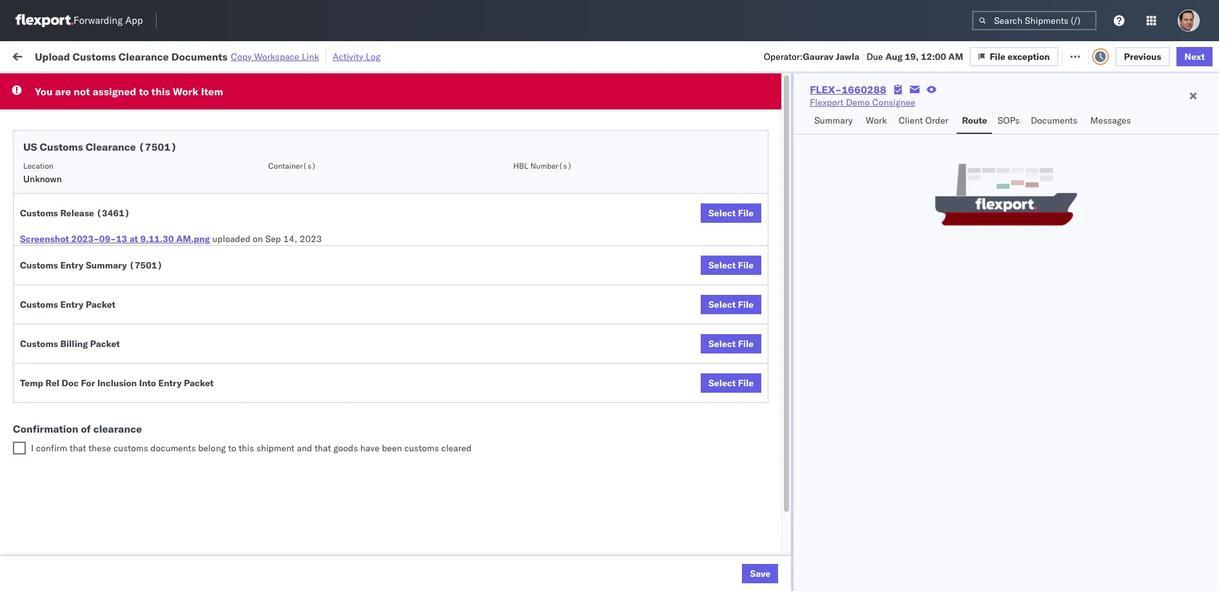 Task type: locate. For each thing, give the bounding box(es) containing it.
2 vertical spatial clearance
[[100, 271, 141, 282]]

8,
[[300, 271, 309, 283]]

documents for upload customs clearance documents
[[144, 271, 190, 282]]

1 vertical spatial dec
[[276, 385, 293, 396]]

summary down 09-
[[86, 260, 127, 271]]

angeles, for 3rd schedule pickup from los angeles, ca link from the bottom
[[138, 242, 174, 254]]

2130387 up '1662119'
[[767, 470, 806, 481]]

am right '12:00'
[[949, 51, 964, 62]]

9 schedule from the top
[[30, 441, 68, 452]]

flexport demo consignee
[[810, 97, 916, 108]]

customs down screenshot
[[20, 260, 58, 271]]

these
[[88, 443, 111, 455]]

4 select file button from the top
[[701, 335, 762, 354]]

1 vertical spatial 2130387
[[767, 470, 806, 481]]

3 2130387 from the top
[[767, 527, 806, 538]]

angeles, up "9.11.30"
[[138, 185, 174, 197]]

2023 left goods
[[308, 441, 331, 453]]

2 vertical spatial 2130387
[[767, 527, 806, 538]]

2 2130387 from the top
[[767, 470, 806, 481]]

0 vertical spatial confirm
[[30, 356, 63, 367]]

select file for temp rel doc for inclusion into entry packet
[[709, 378, 754, 390]]

1 horizontal spatial numbers
[[960, 105, 992, 115]]

select file for customs release (3461)
[[709, 208, 754, 219]]

schedule for fifth schedule pickup from los angeles, ca button from the bottom
[[30, 157, 68, 169]]

resize handle column header
[[192, 100, 208, 592], [341, 100, 357, 592], [388, 100, 404, 592], [475, 100, 491, 592], [563, 100, 578, 592], [697, 100, 712, 592], [804, 100, 820, 592], [891, 100, 907, 592], [1059, 100, 1075, 592], [1146, 100, 1162, 592], [1187, 100, 1202, 592]]

2 confirm from the top
[[30, 384, 63, 396]]

1 1846748 from the top
[[767, 129, 806, 141]]

schedule pickup from los angeles, ca link up these
[[30, 412, 188, 425]]

customs down clearance
[[113, 443, 148, 455]]

pickup up "release"
[[70, 185, 98, 197]]

operator:
[[764, 51, 803, 62]]

to right for at the left
[[139, 85, 149, 98]]

0 vertical spatial gaurav jawla
[[1081, 129, 1135, 141]]

4 flex-1889466 from the top
[[739, 385, 806, 396]]

appointment for 11:59 pm pdt, nov 4, 2022
[[106, 129, 159, 140]]

numbers for container numbers
[[826, 110, 858, 120]]

los down upload customs clearance documents button in the left top of the page
[[122, 299, 136, 311]]

pickup for fourth schedule pickup from los angeles, ca button from the bottom
[[70, 185, 98, 197]]

pst, for 8:30
[[254, 441, 273, 453]]

flex-2130387 down flex-1893174
[[739, 441, 806, 453]]

activity log button
[[333, 49, 381, 64]]

0 vertical spatial to
[[139, 85, 149, 98]]

client for client order
[[899, 115, 923, 126]]

2 vertical spatial flex-2130387
[[739, 527, 806, 538]]

resize handle column header for flex id button
[[804, 100, 820, 592]]

gaurav jawla
[[1081, 129, 1135, 141], [1081, 214, 1135, 226]]

customs left billing
[[20, 339, 58, 350]]

risk
[[267, 50, 282, 62]]

confirm pickup from los angeles, ca
[[30, 356, 183, 367]]

documents for upload customs clearance documents copy workspace link
[[171, 50, 228, 63]]

order
[[926, 115, 949, 126]]

schedule for fourth schedule pickup from los angeles, ca button from the bottom
[[30, 185, 68, 197]]

that down confirmation of clearance
[[70, 443, 86, 455]]

pst, down 4:00 pm pst, dec 23, 2022
[[254, 385, 274, 396]]

exception
[[1017, 50, 1059, 62], [1008, 51, 1050, 62]]

client left the order
[[899, 115, 923, 126]]

1889466
[[767, 300, 806, 311], [767, 328, 806, 340], [767, 356, 806, 368], [767, 385, 806, 396]]

pickup up customs entry summary (7501)
[[70, 242, 98, 254]]

10 resize handle column header from the left
[[1146, 100, 1162, 592]]

schedule pickup from los angeles, ca link up (3461) at the left of page
[[30, 185, 188, 198]]

select for customs release (3461)
[[709, 208, 736, 219]]

previous button
[[1115, 47, 1171, 66]]

flex-1846748 button
[[719, 126, 809, 144], [719, 126, 809, 144], [719, 154, 809, 173], [719, 154, 809, 173], [719, 183, 809, 201], [719, 183, 809, 201], [719, 211, 809, 229], [719, 211, 809, 229], [719, 240, 809, 258], [719, 240, 809, 258], [719, 268, 809, 286], [719, 268, 809, 286]]

schedule for schedule pickup from rotterdam, netherlands button
[[30, 463, 68, 474]]

0 horizontal spatial on
[[253, 233, 263, 245]]

angeles, up into
[[133, 356, 169, 367]]

sops button
[[993, 109, 1026, 134]]

11:59 pm pdt, nov 4, 2022 for 3rd schedule pickup from los angeles, ca link from the bottom
[[215, 243, 334, 254]]

0 vertical spatial jan
[[276, 441, 290, 453]]

pickup for schedule pickup from rotterdam, netherlands button
[[70, 463, 98, 474]]

belong
[[198, 443, 226, 455]]

6 flex-1846748 from the top
[[739, 271, 806, 283]]

progress
[[202, 80, 234, 89]]

pm left sep
[[243, 243, 257, 254]]

at left risk
[[257, 50, 265, 62]]

1 vertical spatial clearance
[[86, 141, 136, 153]]

2 ceau7522281, from the top
[[826, 157, 892, 169]]

pickup down billing
[[65, 356, 93, 367]]

1 schedule delivery appointment link from the top
[[30, 128, 159, 141]]

1846748
[[767, 129, 806, 141], [767, 158, 806, 169], [767, 186, 806, 198], [767, 214, 806, 226], [767, 243, 806, 254], [767, 271, 806, 283]]

1 schedule from the top
[[30, 129, 68, 140]]

0 horizontal spatial consignee
[[584, 105, 622, 115]]

4, right 14,
[[301, 243, 309, 254]]

0 vertical spatial on
[[316, 50, 327, 62]]

11:59 pm pdt, nov 4, 2022 for schedule delivery appointment link related to 11:59 pm pdt, nov 4, 2022
[[215, 129, 334, 141]]

schedule pickup from los angeles, ca down us customs clearance (7501)
[[30, 157, 188, 169]]

entry right into
[[158, 378, 182, 390]]

that right and
[[315, 443, 331, 455]]

consignee
[[872, 97, 916, 108], [584, 105, 622, 115]]

11:59 for 4th schedule pickup from los angeles, ca link from the bottom
[[215, 186, 241, 198]]

packet up confirm pickup from los angeles, ca link on the left of the page
[[90, 339, 120, 350]]

from down upload customs clearance documents button in the left top of the page
[[100, 299, 119, 311]]

6 fcl from the top
[[439, 441, 455, 453]]

jan
[[276, 441, 290, 453], [276, 555, 290, 567]]

clearance up the work,
[[119, 50, 169, 63]]

1 horizontal spatial on
[[316, 50, 327, 62]]

angeles, inside confirm pickup from los angeles, ca link
[[133, 356, 169, 367]]

: for status
[[93, 80, 96, 89]]

pst, for 11:00
[[259, 271, 279, 283]]

5 resize handle column header from the left
[[563, 100, 578, 592]]

flex-2130387 up flex-1662119 on the bottom
[[739, 470, 806, 481]]

4 schedule delivery appointment button from the top
[[30, 440, 159, 454]]

1 horizontal spatial customs
[[404, 443, 439, 455]]

angeles, for first schedule pickup from los angeles, ca link from the top
[[138, 157, 174, 169]]

187
[[297, 50, 314, 62]]

1 horizontal spatial at
[[257, 50, 265, 62]]

0 horizontal spatial :
[[93, 80, 96, 89]]

1 vertical spatial flex-2130387
[[739, 470, 806, 481]]

5:30
[[215, 555, 235, 567]]

3 11:59 from the top
[[215, 186, 241, 198]]

schedule delivery appointment button for 5:30
[[30, 554, 159, 568]]

pst, right 8:30
[[254, 441, 273, 453]]

batch action button
[[1127, 46, 1211, 65]]

at right 13
[[129, 233, 138, 245]]

packet
[[86, 299, 116, 311], [90, 339, 120, 350], [184, 378, 214, 390]]

0 vertical spatial summary
[[815, 115, 853, 126]]

9 resize handle column header from the left
[[1059, 100, 1075, 592]]

angeles, for fifth schedule pickup from los angeles, ca link
[[138, 412, 174, 424]]

0 vertical spatial dec
[[276, 356, 292, 368]]

1 ceau7522281, hlxu6269489, hlxu8034992 from the top
[[826, 129, 1026, 141]]

(7501) down "9.11.30"
[[129, 260, 163, 271]]

2 gaurav jawla from the top
[[1081, 214, 1135, 226]]

flex-2130387 button
[[719, 438, 809, 456], [719, 438, 809, 456], [719, 467, 809, 485], [719, 467, 809, 485], [719, 523, 809, 541], [719, 523, 809, 541]]

0 horizontal spatial numbers
[[826, 110, 858, 120]]

numbers inside button
[[960, 105, 992, 115]]

uploaded
[[212, 233, 250, 245]]

resize handle column header for container numbers button
[[891, 100, 907, 592]]

work button
[[861, 109, 894, 134]]

0 horizontal spatial client
[[497, 105, 518, 115]]

2023 right 30,
[[308, 555, 331, 567]]

1 schedule delivery appointment button from the top
[[30, 128, 159, 142]]

packet left 6:00
[[184, 378, 214, 390]]

pickup down confirm delivery button
[[70, 412, 98, 424]]

schedule pickup from los angeles, ca link up customs entry summary (7501)
[[30, 242, 188, 254]]

11 resize handle column header from the left
[[1187, 100, 1202, 592]]

0 vertical spatial flex-2130387
[[739, 441, 806, 453]]

log
[[366, 51, 381, 62]]

numbers down container
[[826, 110, 858, 120]]

ocean fcl for confirm pickup from los angeles, ca link on the left of the page
[[410, 356, 455, 368]]

2 hlxu8034992 from the top
[[963, 157, 1026, 169]]

schedule pickup from los angeles, ca up customs entry summary (7501)
[[30, 242, 188, 254]]

schedule delivery appointment button
[[30, 128, 159, 142], [30, 213, 159, 227], [30, 327, 159, 341], [30, 440, 159, 454], [30, 554, 159, 568]]

4 ceau7522281, from the top
[[826, 214, 892, 226]]

jan left 30,
[[276, 555, 290, 567]]

customs inside "link"
[[61, 271, 98, 282]]

ca inside button
[[171, 356, 183, 367]]

2 select from the top
[[709, 260, 736, 271]]

3 schedule delivery appointment link from the top
[[30, 327, 159, 340]]

2 vertical spatial 2023
[[308, 555, 331, 567]]

work inside import work button
[[141, 50, 164, 62]]

select for customs entry packet
[[709, 299, 736, 311]]

container numbers button
[[820, 97, 894, 121]]

5 flex-1846748 from the top
[[739, 243, 806, 254]]

schedule pickup from los angeles, ca button down upload customs clearance documents button in the left top of the page
[[30, 298, 188, 312]]

1 vertical spatial upload
[[30, 271, 59, 282]]

1 hlxu6269489, from the top
[[895, 129, 961, 141]]

angeles, down upload customs clearance documents button in the left top of the page
[[138, 299, 174, 311]]

1 vertical spatial 23,
[[292, 441, 306, 453]]

appointment for 8:30 pm pst, jan 23, 2023
[[106, 441, 159, 452]]

3 11:59 pm pdt, nov 4, 2022 from the top
[[215, 186, 334, 198]]

1 vertical spatial 2023
[[308, 441, 331, 453]]

5 fcl from the top
[[439, 356, 455, 368]]

1662119
[[767, 498, 806, 510]]

from up customs entry summary (7501)
[[100, 242, 119, 254]]

3 fcl from the top
[[439, 243, 455, 254]]

Search Shipments (/) text field
[[972, 11, 1097, 30]]

0 vertical spatial gaurav
[[803, 51, 834, 62]]

2023 for 30,
[[308, 555, 331, 567]]

1 vertical spatial summary
[[86, 260, 127, 271]]

2 schedule delivery appointment link from the top
[[30, 213, 159, 226]]

1 vertical spatial packet
[[90, 339, 120, 350]]

2 horizontal spatial work
[[866, 115, 887, 126]]

customs entry packet
[[20, 299, 116, 311]]

1 flex-1846748 from the top
[[739, 129, 806, 141]]

1 horizontal spatial consignee
[[872, 97, 916, 108]]

file
[[999, 50, 1015, 62], [990, 51, 1006, 62], [738, 208, 754, 219], [738, 260, 754, 271], [738, 299, 754, 311], [738, 339, 754, 350], [738, 378, 754, 390]]

nov
[[282, 129, 299, 141], [282, 158, 299, 169], [282, 186, 299, 198], [282, 243, 299, 254], [281, 271, 298, 283]]

schedule delivery appointment for 11:59 pm pdt, nov 4, 2022
[[30, 129, 159, 140]]

1 horizontal spatial summary
[[815, 115, 853, 126]]

4, down deadline button
[[301, 158, 309, 169]]

3 hlxu6269489, from the top
[[895, 186, 961, 197]]

ocean fcl for 4th schedule pickup from los angeles, ca link from the bottom
[[410, 186, 455, 198]]

clearance for us customs clearance (7501)
[[86, 141, 136, 153]]

billing
[[60, 339, 88, 350]]

confirm pickup from los angeles, ca link
[[30, 355, 183, 368]]

1 schedule delivery appointment from the top
[[30, 129, 159, 140]]

schedule pickup from los angeles, ca button up customs entry summary (7501)
[[30, 242, 188, 256]]

confirm delivery link
[[30, 383, 98, 396]]

: for snoozed
[[300, 80, 302, 89]]

8 schedule from the top
[[30, 412, 68, 424]]

11 schedule from the top
[[30, 554, 68, 566]]

select for customs entry summary (7501)
[[709, 260, 736, 271]]

5:30 pm pst, jan 30, 2023
[[215, 555, 331, 567]]

0 horizontal spatial that
[[70, 443, 86, 455]]

3 flex-1846748 from the top
[[739, 186, 806, 198]]

1 vertical spatial confirm
[[30, 384, 63, 396]]

1 horizontal spatial work
[[173, 85, 198, 98]]

schedule pickup from los angeles, ca button up these
[[30, 412, 188, 426]]

delivery for 8:30
[[70, 441, 103, 452]]

1 vertical spatial gaurav jawla
[[1081, 214, 1135, 226]]

client left name
[[497, 105, 518, 115]]

ceau7522281,
[[826, 129, 892, 141], [826, 157, 892, 169], [826, 186, 892, 197], [826, 214, 892, 226]]

schedule delivery appointment link for 5:30 pm pst, jan 30, 2023
[[30, 554, 159, 567]]

resize handle column header for deadline button
[[341, 100, 357, 592]]

pickup inside schedule pickup from rotterdam, netherlands
[[70, 463, 98, 474]]

pst, up 6:00 am pst, dec 24, 2022 at the bottom of page
[[254, 356, 273, 368]]

4 4, from the top
[[301, 243, 309, 254]]

0 vertical spatial am
[[949, 51, 964, 62]]

los
[[122, 157, 136, 169], [122, 185, 136, 197], [122, 242, 136, 254], [122, 299, 136, 311], [116, 356, 131, 367], [122, 412, 136, 424]]

summary down container
[[815, 115, 853, 126]]

numbers inside container numbers
[[826, 110, 858, 120]]

1 : from the left
[[93, 80, 96, 89]]

schedule pickup from los angeles, ca up (3461) at the left of page
[[30, 185, 188, 197]]

0 vertical spatial 23,
[[295, 356, 309, 368]]

flex-2130384 button
[[719, 552, 809, 570], [719, 552, 809, 570]]

5 appointment from the top
[[106, 554, 159, 566]]

6:00 am pst, dec 24, 2022
[[215, 385, 334, 396]]

3 schedule delivery appointment from the top
[[30, 327, 159, 339]]

delivery inside button
[[65, 384, 98, 396]]

187 on track
[[297, 50, 350, 62]]

4 ceau7522281, hlxu6269489, hlxu8034992 from the top
[[826, 214, 1026, 226]]

clearance down 13
[[100, 271, 141, 282]]

this right 8:30
[[239, 443, 254, 455]]

dec up 6:00 am pst, dec 24, 2022 at the bottom of page
[[276, 356, 292, 368]]

appointment
[[106, 129, 159, 140], [106, 214, 159, 225], [106, 327, 159, 339], [106, 441, 159, 452], [106, 554, 159, 566]]

ocean fcl for 3rd schedule pickup from los angeles, ca link from the bottom
[[410, 243, 455, 254]]

ocean fcl
[[410, 129, 455, 141], [410, 186, 455, 198], [410, 243, 455, 254], [410, 271, 455, 283], [410, 356, 455, 368], [410, 441, 455, 453], [410, 555, 455, 567]]

action
[[1174, 50, 1203, 62]]

6:00
[[215, 385, 235, 396]]

from up (3461) at the left of page
[[100, 185, 119, 197]]

8 resize handle column header from the left
[[891, 100, 907, 592]]

pickup down upload customs clearance documents button in the left top of the page
[[70, 299, 98, 311]]

upload customs clearance documents link
[[30, 270, 190, 283]]

5 schedule from the top
[[30, 242, 68, 254]]

work inside work button
[[866, 115, 887, 126]]

upload up the by:
[[35, 50, 70, 63]]

2 resize handle column header from the left
[[341, 100, 357, 592]]

None checkbox
[[13, 442, 26, 455]]

angeles, right 13
[[138, 242, 174, 254]]

23, up 24,
[[295, 356, 309, 368]]

1 horizontal spatial :
[[300, 80, 302, 89]]

am right 6:00
[[237, 385, 252, 396]]

work down flexport demo consignee
[[866, 115, 887, 126]]

0 vertical spatial at
[[257, 50, 265, 62]]

pm up uploaded
[[243, 186, 257, 198]]

0 vertical spatial entry
[[60, 260, 84, 271]]

schedule for 2nd schedule pickup from los angeles, ca button from the bottom
[[30, 299, 68, 311]]

pdt,
[[259, 129, 280, 141], [259, 158, 280, 169], [259, 186, 280, 198], [259, 243, 280, 254]]

us
[[23, 141, 37, 153]]

confirm for confirm delivery
[[30, 384, 63, 396]]

to right belong
[[228, 443, 236, 455]]

1 vertical spatial jan
[[276, 555, 290, 567]]

1660288
[[842, 83, 887, 96]]

messages button
[[1085, 109, 1138, 134]]

schedule pickup from los angeles, ca button down us customs clearance (7501)
[[30, 156, 188, 171]]

fcl for 3rd schedule pickup from los angeles, ca link from the bottom
[[439, 243, 455, 254]]

2 jan from the top
[[276, 555, 290, 567]]

0 vertical spatial upload
[[35, 50, 70, 63]]

2130387 down 1893174
[[767, 441, 806, 453]]

bosch
[[497, 129, 523, 141], [584, 129, 610, 141], [497, 158, 523, 169], [497, 186, 523, 198], [584, 186, 610, 198], [497, 243, 523, 254], [584, 243, 610, 254], [497, 271, 523, 283], [584, 271, 610, 283], [497, 356, 523, 368], [584, 356, 610, 368]]

1846748 for 4th schedule pickup from los angeles, ca link from the bottom
[[767, 186, 806, 198]]

select file
[[709, 208, 754, 219], [709, 260, 754, 271], [709, 299, 754, 311], [709, 339, 754, 350], [709, 378, 754, 390]]

3 schedule pickup from los angeles, ca button from the top
[[30, 242, 188, 256]]

select file for customs entry packet
[[709, 299, 754, 311]]

1 vertical spatial this
[[239, 443, 254, 455]]

flex-1893174 button
[[719, 410, 809, 428], [719, 410, 809, 428]]

schedule pickup from los angeles, ca down upload customs clearance documents button in the left top of the page
[[30, 299, 188, 311]]

3 schedule from the top
[[30, 185, 68, 197]]

1 horizontal spatial that
[[315, 443, 331, 455]]

0 horizontal spatial customs
[[113, 443, 148, 455]]

2 customs from the left
[[404, 443, 439, 455]]

entry up customs billing packet
[[60, 299, 84, 311]]

schedule inside schedule pickup from rotterdam, netherlands
[[30, 463, 68, 474]]

schedule for 11:59's schedule delivery appointment button
[[30, 129, 68, 140]]

on
[[316, 50, 327, 62], [253, 233, 263, 245]]

11:00 pm pst, nov 8, 2022
[[215, 271, 333, 283]]

work left the item
[[173, 85, 198, 98]]

0 horizontal spatial am
[[237, 385, 252, 396]]

3 ceau7522281, from the top
[[826, 186, 892, 197]]

4 flex-1846748 from the top
[[739, 214, 806, 226]]

packet down upload customs clearance documents button in the left top of the page
[[86, 299, 116, 311]]

mode button
[[404, 103, 478, 115]]

account
[[651, 555, 685, 567]]

0 vertical spatial work
[[141, 50, 164, 62]]

clearance inside upload customs clearance documents "link"
[[100, 271, 141, 282]]

: right the not
[[93, 80, 96, 89]]

schedule
[[30, 129, 68, 140], [30, 157, 68, 169], [30, 185, 68, 197], [30, 214, 68, 225], [30, 242, 68, 254], [30, 299, 68, 311], [30, 327, 68, 339], [30, 412, 68, 424], [30, 441, 68, 452], [30, 463, 68, 474], [30, 554, 68, 566]]

of
[[81, 423, 91, 436]]

4 schedule from the top
[[30, 214, 68, 225]]

documents button
[[1026, 109, 1085, 134]]

2 : from the left
[[300, 80, 302, 89]]

1 vertical spatial entry
[[60, 299, 84, 311]]

schedule for fifth schedule pickup from los angeles, ca button
[[30, 412, 68, 424]]

Search Work text field
[[785, 46, 926, 65]]

client inside button
[[497, 105, 518, 115]]

pst, for 4:00
[[254, 356, 273, 368]]

0 vertical spatial this
[[151, 85, 170, 98]]

schedule for 5:30's schedule delivery appointment button
[[30, 554, 68, 566]]

resize handle column header for "mode" button on the top left
[[475, 100, 491, 592]]

dec for 24,
[[276, 385, 293, 396]]

ceau7522281, hlxu6269489, hlxu8034992
[[826, 129, 1026, 141], [826, 157, 1026, 169], [826, 186, 1026, 197], [826, 214, 1026, 226]]

flex-1846748 for schedule delivery appointment link related to 11:59 pm pdt, nov 4, 2022
[[739, 129, 806, 141]]

ocean fcl for upload customs clearance documents "link" on the left
[[410, 271, 455, 283]]

1 vertical spatial at
[[129, 233, 138, 245]]

on left sep
[[253, 233, 263, 245]]

ready
[[99, 80, 122, 89]]

2 select file button from the top
[[701, 256, 762, 275]]

temp
[[20, 378, 43, 390]]

5 select from the top
[[709, 378, 736, 390]]

clearance
[[119, 50, 169, 63], [86, 141, 136, 153], [100, 271, 141, 282]]

0 vertical spatial packet
[[86, 299, 116, 311]]

: left no
[[300, 80, 302, 89]]

packet for customs entry packet
[[86, 299, 116, 311]]

flex-2130387 up flex-2130384 at right bottom
[[739, 527, 806, 538]]

this
[[151, 85, 170, 98], [239, 443, 254, 455]]

from right of at the left bottom
[[100, 412, 119, 424]]

1 appointment from the top
[[106, 129, 159, 140]]

flex-1846748 for 4th schedule pickup from los angeles, ca link from the bottom
[[739, 186, 806, 198]]

on right 187
[[316, 50, 327, 62]]

1 vertical spatial am
[[237, 385, 252, 396]]

upload inside "link"
[[30, 271, 59, 282]]

1 resize handle column header from the left
[[192, 100, 208, 592]]

schedule pickup from los angeles, ca up these
[[30, 412, 188, 424]]

by:
[[47, 79, 59, 91]]

10 schedule from the top
[[30, 463, 68, 474]]

11:59 pm pdt, nov 4, 2022
[[215, 129, 334, 141], [215, 158, 334, 169], [215, 186, 334, 198], [215, 243, 334, 254]]

pickup for fifth schedule pickup from los angeles, ca button from the bottom
[[70, 157, 98, 169]]

1 horizontal spatial client
[[899, 115, 923, 126]]

upload up 'customs entry packet'
[[30, 271, 59, 282]]

0 vertical spatial (7501)
[[139, 141, 177, 153]]

2 vertical spatial packet
[[184, 378, 214, 390]]

upload
[[35, 50, 70, 63], [30, 271, 59, 282]]

pickup down us customs clearance (7501)
[[70, 157, 98, 169]]

0 vertical spatial clearance
[[119, 50, 169, 63]]

1 vertical spatial to
[[228, 443, 236, 455]]

flexport demo consignee link
[[810, 96, 916, 109]]

0 horizontal spatial summary
[[86, 260, 127, 271]]

numbers left sops
[[960, 105, 992, 115]]

flex-1846748
[[739, 129, 806, 141], [739, 158, 806, 169], [739, 186, 806, 198], [739, 214, 806, 226], [739, 243, 806, 254], [739, 271, 806, 283]]

0 horizontal spatial this
[[151, 85, 170, 98]]

1 11:59 from the top
[[215, 129, 241, 141]]

jan left and
[[276, 441, 290, 453]]

7 schedule from the top
[[30, 327, 68, 339]]

resize handle column header for workitem button
[[192, 100, 208, 592]]

pickup inside confirm pickup from los angeles, ca link
[[65, 356, 93, 367]]

7 fcl from the top
[[439, 555, 455, 567]]

clearance down workitem button
[[86, 141, 136, 153]]

4, up container(s)
[[301, 129, 309, 141]]

fcl for confirm pickup from los angeles, ca link on the left of the page
[[439, 356, 455, 368]]

select file button for customs entry summary (7501)
[[701, 256, 762, 275]]

2 vertical spatial work
[[866, 115, 887, 126]]

7 ocean fcl from the top
[[410, 555, 455, 567]]

1 4, from the top
[[301, 129, 309, 141]]

flexport
[[810, 97, 844, 108]]

1 vertical spatial documents
[[1031, 115, 1078, 126]]

pst, left 30,
[[254, 555, 273, 567]]

from down us customs clearance (7501)
[[100, 157, 119, 169]]

test123456
[[913, 129, 968, 141], [913, 158, 968, 169], [913, 186, 968, 198], [913, 214, 968, 226]]

0 horizontal spatial work
[[141, 50, 164, 62]]

customs
[[73, 50, 116, 63], [40, 141, 83, 153], [20, 208, 58, 219], [20, 260, 58, 271], [61, 271, 98, 282], [20, 299, 58, 311], [20, 339, 58, 350]]

entry
[[60, 260, 84, 271], [60, 299, 84, 311], [158, 378, 182, 390]]

fcl for schedule delivery appointment link for 8:30 pm pst, jan 23, 2023
[[439, 441, 455, 453]]

from up temp rel doc for inclusion into entry packet
[[95, 356, 114, 367]]

schedule delivery appointment link for 11:59 pm pdt, nov 4, 2022
[[30, 128, 159, 141]]

hbl
[[513, 161, 528, 171]]

client order
[[899, 115, 949, 126]]

save button
[[743, 565, 778, 584]]

1 horizontal spatial this
[[239, 443, 254, 455]]

documents inside "link"
[[144, 271, 190, 282]]

0 vertical spatial documents
[[171, 50, 228, 63]]

0 horizontal spatial at
[[129, 233, 138, 245]]

2023 right 14,
[[300, 233, 322, 245]]

2 select file from the top
[[709, 260, 754, 271]]

0 vertical spatial 2130387
[[767, 441, 806, 453]]

schedule delivery appointment link for 8:30 pm pst, jan 23, 2023
[[30, 440, 159, 453]]

pickup for fifth schedule pickup from los angeles, ca button
[[70, 412, 98, 424]]

2023 for 23,
[[308, 441, 331, 453]]

angeles, for 4th schedule pickup from los angeles, ca link from the bottom
[[138, 185, 174, 197]]

pickup down these
[[70, 463, 98, 474]]

select file button for customs release (3461)
[[701, 204, 762, 223]]

1846748 for 3rd schedule pickup from los angeles, ca link from the bottom
[[767, 243, 806, 254]]

1 fcl from the top
[[439, 129, 455, 141]]

delivery for 6:00
[[65, 384, 98, 396]]

client name
[[497, 105, 541, 115]]

4 schedule delivery appointment link from the top
[[30, 440, 159, 453]]

1 vertical spatial jawla
[[1112, 129, 1135, 141]]

1 vertical spatial (7501)
[[129, 260, 163, 271]]

client inside client order "button"
[[899, 115, 923, 126]]

pm left container(s)
[[243, 158, 257, 169]]

angeles, for second schedule pickup from los angeles, ca link from the bottom
[[138, 299, 174, 311]]

number(s)
[[530, 161, 572, 171]]

angeles, down us customs clearance (7501)
[[138, 157, 174, 169]]

3 flex-2130387 from the top
[[739, 527, 806, 538]]

confirm for confirm pickup from los angeles, ca
[[30, 356, 63, 367]]

pm right 11:00
[[243, 271, 257, 283]]

(7501)
[[139, 141, 177, 153], [129, 260, 163, 271]]

entry for packet
[[60, 299, 84, 311]]

fcl
[[439, 129, 455, 141], [439, 186, 455, 198], [439, 243, 455, 254], [439, 271, 455, 283], [439, 356, 455, 368], [439, 441, 455, 453], [439, 555, 455, 567]]

2 vertical spatial documents
[[144, 271, 190, 282]]

select for temp rel doc for inclusion into entry packet
[[709, 378, 736, 390]]

fcl for schedule delivery appointment link related to 11:59 pm pdt, nov 4, 2022
[[439, 129, 455, 141]]

1 select from the top
[[709, 208, 736, 219]]

documents down screenshot 2023-09-13 at 9.11.30 am.png uploaded on sep 14, 2023
[[144, 271, 190, 282]]

4 ocean fcl from the top
[[410, 271, 455, 283]]

14,
[[283, 233, 297, 245]]

from
[[100, 157, 119, 169], [100, 185, 119, 197], [100, 242, 119, 254], [100, 299, 119, 311], [95, 356, 114, 367], [100, 412, 119, 424], [100, 463, 119, 474]]

2 schedule from the top
[[30, 157, 68, 169]]

1 vertical spatial work
[[173, 85, 198, 98]]

link
[[302, 51, 319, 62]]

3 select file from the top
[[709, 299, 754, 311]]

customs up 'customs entry packet'
[[61, 271, 98, 282]]

app
[[125, 14, 143, 27]]

23,
[[295, 356, 309, 368], [292, 441, 306, 453]]



Task type: vqa. For each thing, say whether or not it's contained in the screenshot.
5:44
no



Task type: describe. For each thing, give the bounding box(es) containing it.
(7501) for customs entry summary (7501)
[[129, 260, 163, 271]]

file for customs entry packet
[[738, 299, 754, 311]]

3 appointment from the top
[[106, 327, 159, 339]]

customs up location
[[40, 141, 83, 153]]

summary inside button
[[815, 115, 853, 126]]

11:59 pm pdt, nov 4, 2022 for 4th schedule pickup from los angeles, ca link from the bottom
[[215, 186, 334, 198]]

2 hlxu6269489, from the top
[[895, 157, 961, 169]]

for
[[81, 378, 95, 390]]

integration test account - karl lagerfeld
[[584, 555, 752, 567]]

2 schedule pickup from los angeles, ca from the top
[[30, 185, 188, 197]]

3 test123456 from the top
[[913, 186, 968, 198]]

schedule for 2nd schedule delivery appointment button from the top of the page
[[30, 214, 68, 225]]

5 schedule pickup from los angeles, ca button from the top
[[30, 412, 188, 426]]

sep
[[265, 233, 281, 245]]

file for temp rel doc for inclusion into entry packet
[[738, 378, 754, 390]]

2 that from the left
[[315, 443, 331, 455]]

3 schedule pickup from los angeles, ca link from the top
[[30, 242, 188, 254]]

11:59 for schedule delivery appointment link related to 11:59 pm pdt, nov 4, 2022
[[215, 129, 241, 141]]

upload for upload customs clearance documents copy workspace link
[[35, 50, 70, 63]]

1 vertical spatial gaurav
[[1081, 129, 1110, 141]]

screenshot 2023-09-13 at 9.11.30 am.png link
[[20, 233, 210, 246]]

select file for customs entry summary (7501)
[[709, 260, 754, 271]]

summary button
[[809, 109, 861, 134]]

(3461)
[[96, 208, 130, 219]]

1 horizontal spatial to
[[228, 443, 236, 455]]

los down us customs clearance (7501)
[[122, 157, 136, 169]]

operator
[[1081, 105, 1112, 115]]

4 pdt, from the top
[[259, 243, 280, 254]]

save
[[750, 569, 771, 580]]

2 flex-2130387 from the top
[[739, 470, 806, 481]]

los right 09-
[[122, 242, 136, 254]]

1 customs from the left
[[113, 443, 148, 455]]

2023-
[[71, 233, 99, 245]]

shipment
[[256, 443, 295, 455]]

23, for 2023
[[292, 441, 306, 453]]

2 flex-1889466 from the top
[[739, 328, 806, 340]]

2 schedule delivery appointment from the top
[[30, 214, 159, 225]]

los inside button
[[116, 356, 131, 367]]

30,
[[292, 555, 306, 567]]

1846748 for schedule delivery appointment link related to 11:59 pm pdt, nov 4, 2022
[[767, 129, 806, 141]]

rel
[[46, 378, 59, 390]]

entry for summary
[[60, 260, 84, 271]]

1 horizontal spatial am
[[949, 51, 964, 62]]

assigned
[[92, 85, 136, 98]]

file for customs billing packet
[[738, 339, 754, 350]]

customs up customs billing packet
[[20, 299, 58, 311]]

name
[[520, 105, 541, 115]]

workspace
[[254, 51, 299, 62]]

client name button
[[491, 103, 565, 115]]

mbl/mawb numbers
[[913, 105, 992, 115]]

ocean fcl for schedule delivery appointment link for 8:30 pm pst, jan 23, 2023
[[410, 441, 455, 453]]

1 schedule pickup from los angeles, ca from the top
[[30, 157, 188, 169]]

0 vertical spatial jawla
[[836, 51, 860, 62]]

1 schedule pickup from los angeles, ca button from the top
[[30, 156, 188, 171]]

2 schedule pickup from los angeles, ca link from the top
[[30, 185, 188, 198]]

pickup for 2nd schedule pickup from los angeles, ca button from the bottom
[[70, 299, 98, 311]]

2 pdt, from the top
[[259, 158, 280, 169]]

los up (3461) at the left of page
[[122, 185, 136, 197]]

route button
[[957, 109, 993, 134]]

1893174
[[767, 413, 806, 425]]

angeles, for confirm pickup from los angeles, ca link on the left of the page
[[133, 356, 169, 367]]

customs up screenshot
[[20, 208, 58, 219]]

3 schedule delivery appointment button from the top
[[30, 327, 159, 341]]

1 pdt, from the top
[[259, 129, 280, 141]]

you
[[35, 85, 53, 98]]

pickup for 3rd schedule pickup from los angeles, ca button
[[70, 242, 98, 254]]

id
[[735, 105, 743, 115]]

blocked,
[[159, 80, 191, 89]]

1 hlxu8034992 from the top
[[963, 129, 1026, 141]]

schedule pickup from rotterdam, netherlands
[[30, 463, 167, 487]]

forwarding
[[74, 14, 123, 27]]

packet for customs billing packet
[[90, 339, 120, 350]]

13
[[116, 233, 127, 245]]

4 hlxu8034992 from the top
[[963, 214, 1026, 226]]

copy workspace link button
[[231, 51, 319, 62]]

0 vertical spatial 2023
[[300, 233, 322, 245]]

778 at risk
[[238, 50, 282, 62]]

filtered
[[13, 79, 44, 91]]

4 hlxu6269489, from the top
[[895, 214, 961, 226]]

select file button for temp rel doc for inclusion into entry packet
[[701, 374, 762, 393]]

1 gaurav jawla from the top
[[1081, 129, 1135, 141]]

4:00 pm pst, dec 23, 2022
[[215, 356, 333, 368]]

8:30 pm pst, jan 23, 2023
[[215, 441, 331, 453]]

confirm delivery
[[30, 384, 98, 396]]

pst, for 6:00
[[254, 385, 274, 396]]

sops
[[998, 115, 1020, 126]]

24,
[[295, 385, 309, 396]]

4 schedule pickup from los angeles, ca from the top
[[30, 299, 188, 311]]

12:00
[[921, 51, 946, 62]]

my work
[[13, 47, 70, 65]]

pm right 8:30
[[237, 441, 251, 453]]

2 11:59 from the top
[[215, 158, 241, 169]]

resize handle column header for mbl/mawb numbers button
[[1059, 100, 1075, 592]]

forwarding app
[[74, 14, 143, 27]]

ocean fcl for schedule delivery appointment link related to 11:59 pm pdt, nov 4, 2022
[[410, 129, 455, 141]]

flex-1846748 for 3rd schedule pickup from los angeles, ca link from the bottom
[[739, 243, 806, 254]]

1 ceau7522281, from the top
[[826, 129, 892, 141]]

appointment for 5:30 pm pst, jan 30, 2023
[[106, 554, 159, 566]]

forwarding app link
[[15, 14, 143, 27]]

schedule for third schedule delivery appointment button from the bottom of the page
[[30, 327, 68, 339]]

select file button for customs billing packet
[[701, 335, 762, 354]]

confirm delivery button
[[30, 383, 98, 398]]

item
[[201, 85, 223, 98]]

1 that from the left
[[70, 443, 86, 455]]

due aug 19, 12:00 am
[[867, 51, 964, 62]]

1 flex-2130387 from the top
[[739, 441, 806, 453]]

3 flex-1889466 from the top
[[739, 356, 806, 368]]

11:00
[[215, 271, 241, 283]]

jan for 30,
[[276, 555, 290, 567]]

4:00
[[215, 356, 235, 368]]

consignee inside consignee button
[[584, 105, 622, 115]]

from inside schedule pickup from rotterdam, netherlands
[[100, 463, 119, 474]]

23, for 2022
[[295, 356, 309, 368]]

los down 'inclusion' in the bottom left of the page
[[122, 412, 136, 424]]

select file for customs billing packet
[[709, 339, 754, 350]]

2 vertical spatial entry
[[158, 378, 182, 390]]

delivery for 5:30
[[70, 554, 103, 566]]

(7501) for us customs clearance (7501)
[[139, 141, 177, 153]]

flex
[[719, 105, 733, 115]]

file for customs entry summary (7501)
[[738, 260, 754, 271]]

schedule delivery appointment button for 8:30
[[30, 440, 159, 454]]

pm down the deadline
[[243, 129, 257, 141]]

1 vertical spatial on
[[253, 233, 263, 245]]

4 schedule pickup from los angeles, ca button from the top
[[30, 298, 188, 312]]

1846748 for upload customs clearance documents "link" on the left
[[767, 271, 806, 283]]

flex-1846748 for upload customs clearance documents "link" on the left
[[739, 271, 806, 283]]

have
[[360, 443, 380, 455]]

4 1889466 from the top
[[767, 385, 806, 396]]

import
[[110, 50, 139, 62]]

dec for 23,
[[276, 356, 292, 368]]

1 2130387 from the top
[[767, 441, 806, 453]]

5 schedule pickup from los angeles, ca link from the top
[[30, 412, 188, 425]]

unknown
[[23, 173, 62, 185]]

jan for 23,
[[276, 441, 290, 453]]

3 ceau7522281, hlxu6269489, hlxu8034992 from the top
[[826, 186, 1026, 197]]

flex-1660288 link
[[810, 83, 887, 96]]

work,
[[136, 80, 157, 89]]

flex id button
[[712, 103, 807, 115]]

2 1889466 from the top
[[767, 328, 806, 340]]

5 schedule pickup from los angeles, ca from the top
[[30, 412, 188, 424]]

schedule delivery appointment for 5:30 pm pst, jan 30, 2023
[[30, 554, 159, 566]]

1 1889466 from the top
[[767, 300, 806, 311]]

status
[[71, 80, 93, 89]]

pm right 5:30
[[237, 555, 251, 567]]

in
[[193, 80, 200, 89]]

fcl for schedule delivery appointment link related to 5:30 pm pst, jan 30, 2023
[[439, 555, 455, 567]]

upload for upload customs clearance documents
[[30, 271, 59, 282]]

next button
[[1177, 47, 1213, 66]]

from inside confirm pickup from los angeles, ca link
[[95, 356, 114, 367]]

flex-1893174
[[739, 413, 806, 425]]

flex-2130384
[[739, 555, 806, 567]]

2 test123456 from the top
[[913, 158, 968, 169]]

2 4, from the top
[[301, 158, 309, 169]]

2 ceau7522281, hlxu6269489, hlxu8034992 from the top
[[826, 157, 1026, 169]]

release
[[60, 208, 94, 219]]

messages
[[1091, 115, 1131, 126]]

consignee inside flexport demo consignee link
[[872, 97, 916, 108]]

flexport. image
[[15, 14, 74, 27]]

3 resize handle column header from the left
[[388, 100, 404, 592]]

confirmation of clearance
[[13, 423, 142, 436]]

inclusion
[[97, 378, 137, 390]]

3 pdt, from the top
[[259, 186, 280, 198]]

container numbers
[[826, 100, 861, 120]]

netherlands
[[30, 476, 80, 487]]

fcl for 4th schedule pickup from los angeles, ca link from the bottom
[[439, 186, 455, 198]]

numbers for mbl/mawb numbers
[[960, 105, 992, 115]]

schedule delivery appointment for 8:30 pm pst, jan 23, 2023
[[30, 441, 159, 452]]

pm right 4:00
[[237, 356, 251, 368]]

client order button
[[894, 109, 957, 134]]

2 1846748 from the top
[[767, 158, 806, 169]]

4 1846748 from the top
[[767, 214, 806, 226]]

2 vertical spatial gaurav
[[1081, 214, 1110, 226]]

9.11.30
[[140, 233, 174, 245]]

fcl for upload customs clearance documents "link" on the left
[[439, 271, 455, 283]]

clearance
[[93, 423, 142, 436]]

confirm pickup from los angeles, ca button
[[30, 355, 183, 369]]

cleared
[[441, 443, 472, 455]]

clearance for upload customs clearance documents
[[100, 271, 141, 282]]

file for customs release (3461)
[[738, 208, 754, 219]]

schedule for 3rd schedule pickup from los angeles, ca button
[[30, 242, 68, 254]]

upload customs clearance documents
[[30, 271, 190, 282]]

import work button
[[104, 41, 169, 70]]

2 flex-1846748 from the top
[[739, 158, 806, 169]]

2 schedule pickup from los angeles, ca button from the top
[[30, 185, 188, 199]]

been
[[382, 443, 402, 455]]

flex id
[[719, 105, 743, 115]]

1 test123456 from the top
[[913, 129, 968, 141]]

4 test123456 from the top
[[913, 214, 968, 226]]

copy
[[231, 51, 252, 62]]

container(s)
[[268, 161, 316, 171]]

integration
[[584, 555, 629, 567]]

4 schedule pickup from los angeles, ca link from the top
[[30, 298, 188, 311]]

select for customs billing packet
[[709, 339, 736, 350]]

workitem button
[[8, 103, 195, 115]]

client for client name
[[497, 105, 518, 115]]

3 hlxu8034992 from the top
[[963, 186, 1026, 197]]

schedule for schedule delivery appointment button associated with 8:30
[[30, 441, 68, 452]]

deadline button
[[209, 103, 344, 115]]

ocean fcl for schedule delivery appointment link related to 5:30 pm pst, jan 30, 2023
[[410, 555, 455, 567]]

2 11:59 pm pdt, nov 4, 2022 from the top
[[215, 158, 334, 169]]

11:59 for 3rd schedule pickup from los angeles, ca link from the bottom
[[215, 243, 241, 254]]

schedule delivery appointment button for 11:59
[[30, 128, 159, 142]]

2 appointment from the top
[[106, 214, 159, 225]]

customs up status
[[73, 50, 116, 63]]

actions
[[1169, 105, 1196, 115]]

karl
[[695, 555, 712, 567]]

2 vertical spatial jawla
[[1112, 214, 1135, 226]]

0 horizontal spatial to
[[139, 85, 149, 98]]

3 schedule pickup from los angeles, ca from the top
[[30, 242, 188, 254]]

1 schedule pickup from los angeles, ca link from the top
[[30, 156, 188, 169]]

3 1889466 from the top
[[767, 356, 806, 368]]

flex-1662119
[[739, 498, 806, 510]]

not
[[74, 85, 90, 98]]

rotterdam,
[[122, 463, 167, 474]]

work
[[37, 47, 70, 65]]

clearance for upload customs clearance documents copy workspace link
[[119, 50, 169, 63]]

1 flex-1889466 from the top
[[739, 300, 806, 311]]

demo
[[846, 97, 870, 108]]

3 4, from the top
[[301, 186, 309, 198]]

2 schedule delivery appointment button from the top
[[30, 213, 159, 227]]



